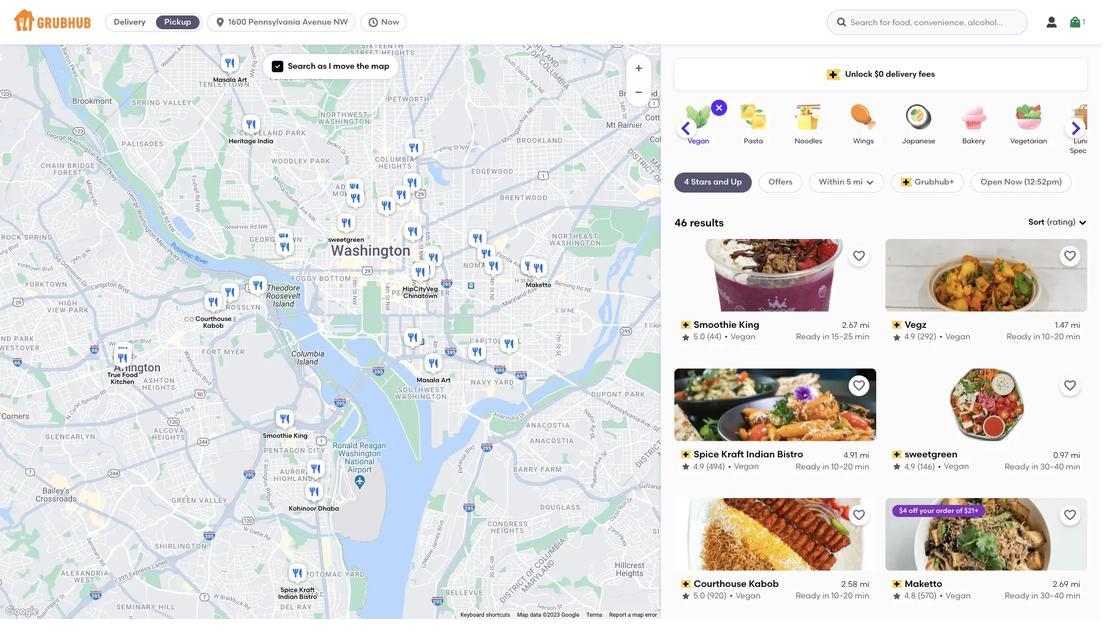 Task type: locate. For each thing, give the bounding box(es) containing it.
kabob down courthouse kabob icon
[[203, 322, 224, 330]]

ready in 10–20 min down 1.47
[[1007, 332, 1081, 342]]

1 vertical spatial spice kraft indian bistro
[[278, 587, 317, 601]]

vegan right the (44)
[[731, 332, 756, 342]]

unlock
[[845, 69, 873, 79]]

terms
[[587, 612, 603, 619]]

0 vertical spatial smoothie
[[694, 319, 737, 330]]

1 vertical spatial king
[[294, 433, 308, 440]]

1 horizontal spatial sweetgreen
[[905, 449, 958, 460]]

1 vertical spatial courthouse
[[694, 579, 747, 590]]

5.0 for smoothie king
[[694, 332, 705, 342]]

map data ©2023 google
[[517, 612, 580, 619]]

svg image inside "now" button
[[368, 17, 379, 28]]

1 horizontal spatial maketto
[[905, 579, 943, 590]]

0 horizontal spatial spice
[[281, 587, 298, 594]]

smoothie
[[694, 319, 737, 330], [263, 433, 292, 440]]

and
[[714, 177, 729, 187]]

pasta
[[744, 137, 763, 145]]

1 vertical spatial now
[[1005, 177, 1023, 187]]

little beet image
[[421, 244, 443, 270]]

4.9 for sweetgreen
[[905, 462, 916, 472]]

vegan right (146)
[[944, 462, 969, 472]]

svg image for search as i move the map
[[274, 63, 281, 70]]

2.58
[[842, 580, 858, 590]]

ready in 10–20 min
[[1007, 332, 1081, 342], [796, 462, 870, 472], [796, 592, 870, 601]]

sweetgreen
[[328, 236, 364, 244], [905, 449, 958, 460]]

1 horizontal spatial courthouse kabob
[[694, 579, 779, 590]]

spice
[[694, 449, 719, 460], [281, 587, 298, 594]]

30–40 down 2.69
[[1041, 592, 1064, 601]]

in for spice kraft indian bistro
[[823, 462, 830, 472]]

min down the 2.69 mi
[[1066, 592, 1081, 601]]

now button
[[360, 13, 411, 32]]

maketto hipcityveg chinatown
[[403, 282, 552, 300]]

0 horizontal spatial maketto
[[526, 282, 552, 289]]

king up kabob palace icon
[[294, 433, 308, 440]]

0 vertical spatial courthouse
[[195, 316, 232, 323]]

0 vertical spatial spice
[[694, 449, 719, 460]]

mi for smoothie king
[[860, 321, 870, 331]]

1 vertical spatial smoothie
[[263, 433, 292, 440]]

1 vertical spatial 30–40
[[1041, 592, 1064, 601]]

courthouse down 'the simple greek' image
[[195, 316, 232, 323]]

mi right 1.47
[[1071, 321, 1081, 331]]

$4 off your order of $21+
[[900, 507, 979, 515]]

0 vertical spatial 30–40
[[1041, 462, 1064, 472]]

1 vertical spatial maketto
[[905, 579, 943, 590]]

kohinoor
[[289, 505, 317, 513]]

maketto for maketto hipcityveg chinatown
[[526, 282, 552, 289]]

save this restaurant image for vegz
[[1064, 249, 1077, 263]]

maketto down poke box dc image
[[526, 282, 552, 289]]

1 horizontal spatial courthouse
[[694, 579, 747, 590]]

fare well - sticky fingers diner image
[[483, 255, 505, 280]]

0 horizontal spatial smoothie
[[263, 433, 292, 440]]

0 horizontal spatial kraft
[[299, 587, 315, 594]]

seoulspice image
[[466, 227, 489, 252]]

• vegan right (146)
[[938, 462, 969, 472]]

save this restaurant button for smoothie king
[[849, 246, 870, 267]]

mi right 2.69
[[1071, 580, 1081, 590]]

kabob down courthouse kabob logo
[[749, 579, 779, 590]]

2 ready in 30–40 min from the top
[[1005, 592, 1081, 601]]

2.69
[[1053, 580, 1069, 590]]

specials
[[1070, 147, 1098, 155]]

shortcuts
[[486, 612, 510, 619]]

4.9 (146)
[[905, 462, 936, 472]]

0 vertical spatial courthouse kabob
[[195, 316, 232, 330]]

0 horizontal spatial art
[[237, 76, 247, 84]]

heritage
[[229, 138, 256, 145]]

1 vertical spatial save this restaurant image
[[853, 509, 866, 522]]

spice kraft indian bistro inside map region
[[278, 587, 317, 601]]

1 horizontal spatial save this restaurant image
[[1064, 249, 1077, 263]]

5.0 left the (44)
[[694, 332, 705, 342]]

indian down 'spice kraft indian bistro' image
[[278, 594, 298, 601]]

sweetgreen down souvlaki icon
[[328, 236, 364, 244]]

now
[[381, 17, 399, 27], [1005, 177, 1023, 187]]

star icon image left '4.9 (146)'
[[893, 463, 902, 472]]

smoothie king up kabob palace icon
[[263, 433, 308, 440]]

1 vertical spatial indian
[[278, 594, 298, 601]]

bistro down 'spice kraft indian bistro' image
[[299, 594, 317, 601]]

keyboard
[[461, 612, 485, 619]]

1 horizontal spatial spice kraft indian bistro
[[694, 449, 803, 460]]

masala
[[213, 76, 236, 84], [417, 377, 440, 384]]

©2023
[[543, 612, 560, 619]]

star icon image left the 4.9 (494) in the right of the page
[[682, 463, 691, 472]]

star icon image left the 5.0 (44)
[[682, 333, 691, 342]]

2 vertical spatial ready in 10–20 min
[[796, 592, 870, 601]]

2 30–40 from the top
[[1041, 592, 1064, 601]]

0 vertical spatial save this restaurant image
[[1064, 249, 1077, 263]]

save this restaurant image
[[1064, 249, 1077, 263], [853, 509, 866, 522]]

mi for courthouse kabob
[[860, 580, 870, 590]]

4.9 left (146)
[[905, 462, 916, 472]]

1 vertical spatial ready in 10–20 min
[[796, 462, 870, 472]]

vegan right (570)
[[946, 592, 971, 601]]

4.8
[[905, 592, 916, 601]]

2 vertical spatial 10–20
[[832, 592, 853, 601]]

king down smoothie king logo
[[739, 319, 760, 330]]

now right open
[[1005, 177, 1023, 187]]

1 vertical spatial bistro
[[299, 594, 317, 601]]

$0
[[875, 69, 884, 79]]

0 horizontal spatial courthouse
[[195, 316, 232, 323]]

save this restaurant image left $4
[[853, 509, 866, 522]]

min down 0.97 mi
[[1066, 462, 1081, 472]]

1.47
[[1056, 321, 1069, 331]]

• for courthouse kabob
[[730, 592, 733, 601]]

plnt burger image left szechuan house (8th st se) icon
[[466, 341, 489, 366]]

• right (570)
[[940, 592, 943, 601]]

0 horizontal spatial spice kraft indian bistro
[[278, 587, 317, 601]]

mi right the 4.91
[[860, 450, 870, 460]]

1 subscription pass image from the top
[[893, 321, 903, 329]]

vegan for sweetgreen
[[944, 462, 969, 472]]

min down 2.67 mi
[[855, 332, 870, 342]]

0 horizontal spatial now
[[381, 17, 399, 27]]

ready
[[796, 332, 821, 342], [1007, 332, 1032, 342], [796, 462, 821, 472], [1005, 462, 1030, 472], [796, 592, 821, 601], [1005, 592, 1030, 601]]

kabob palace image
[[305, 458, 328, 483]]

1 vertical spatial spice
[[281, 587, 298, 594]]

star icon image for maketto
[[893, 592, 902, 601]]

open now (12:52pm)
[[981, 177, 1063, 187]]

4.9 for spice kraft indian bistro
[[694, 462, 705, 472]]

svg image right ')'
[[1079, 218, 1088, 227]]

chinatown
[[404, 292, 438, 300]]

vegan right (920)
[[736, 592, 761, 601]]

• vegan for vegz
[[940, 332, 971, 342]]

(146)
[[918, 462, 936, 472]]

szechuan house (8th st se) image
[[498, 333, 521, 358]]

pickup button
[[154, 13, 202, 32]]

0 vertical spatial subscription pass image
[[893, 321, 903, 329]]

0 horizontal spatial smoothie king
[[263, 433, 308, 440]]

svg image up unlock
[[836, 17, 848, 28]]

1 horizontal spatial now
[[1005, 177, 1023, 187]]

0 horizontal spatial masala art
[[213, 76, 247, 84]]

1 vertical spatial masala art
[[417, 377, 451, 384]]

smoothie king up the (44)
[[694, 319, 760, 330]]

0 horizontal spatial save this restaurant image
[[853, 509, 866, 522]]

(920)
[[707, 592, 727, 601]]

kabob
[[203, 322, 224, 330], [749, 579, 779, 590]]

ready in 30–40 min down 2.69
[[1005, 592, 1081, 601]]

svg image for 1
[[1069, 15, 1083, 29]]

• right the (44)
[[725, 332, 728, 342]]

vegan image
[[679, 104, 719, 130]]

courthouse kabob down 'the simple greek' image
[[195, 316, 232, 330]]

2.67 mi
[[843, 321, 870, 331]]

bistro down spice kraft indian bistro logo
[[777, 449, 803, 460]]

maketto image
[[527, 257, 550, 282]]

plnt burger image
[[401, 172, 424, 197], [466, 341, 489, 366]]

as
[[318, 61, 327, 71]]

wings image
[[844, 104, 884, 130]]

0 vertical spatial smoothie king
[[694, 319, 760, 330]]

30–40 for sweetgreen
[[1041, 462, 1064, 472]]

star icon image for spice kraft indian bistro
[[682, 463, 691, 472]]

10–20 down 2.58
[[832, 592, 853, 601]]

0 vertical spatial 5.0
[[694, 332, 705, 342]]

ready in 10–20 min down 2.58
[[796, 592, 870, 601]]

kraft
[[722, 449, 744, 460], [299, 587, 315, 594]]

1 vertical spatial subscription pass image
[[893, 451, 903, 459]]

• vegan right (570)
[[940, 592, 971, 601]]

we the pizza image
[[112, 340, 135, 365]]

46 results
[[675, 216, 724, 229]]

grubhub plus flag logo image left unlock
[[827, 69, 841, 80]]

mi right the 0.97
[[1071, 450, 1081, 460]]

min down 4.91 mi
[[855, 462, 870, 472]]

0 vertical spatial maketto
[[526, 282, 552, 289]]

masala art down sandella's flatbread cafe image
[[417, 377, 451, 384]]

0 vertical spatial king
[[739, 319, 760, 330]]

0 horizontal spatial sweetgreen
[[328, 236, 364, 244]]

min down 1.47 mi
[[1066, 332, 1081, 342]]

0 vertical spatial map
[[371, 61, 390, 71]]

doi moi image
[[375, 194, 398, 220]]

map right a
[[633, 612, 644, 619]]

vegz image
[[343, 177, 366, 202]]

courthouse up (920)
[[694, 579, 747, 590]]

spice inside map region
[[281, 587, 298, 594]]

save this restaurant button for sweetgreen
[[1060, 376, 1081, 396]]

sweetgreen image
[[335, 212, 358, 237]]

mi right 2.58
[[860, 580, 870, 590]]

ready for vegz
[[1007, 332, 1032, 342]]

japanese image
[[899, 104, 939, 130]]

1 horizontal spatial king
[[739, 319, 760, 330]]

(494)
[[707, 462, 725, 472]]

main navigation navigation
[[0, 0, 1102, 45]]

1 vertical spatial 10–20
[[832, 462, 853, 472]]

mi right 5
[[853, 177, 863, 187]]

now right nw
[[381, 17, 399, 27]]

grubhub plus flag logo image for unlock $0 delivery fees
[[827, 69, 841, 80]]

vegan right (494)
[[734, 462, 759, 472]]

ready in 10–20 min for spice kraft indian bistro
[[796, 462, 870, 472]]

google image
[[3, 605, 41, 620]]

svg image
[[368, 17, 379, 28], [836, 17, 848, 28], [715, 103, 724, 112], [1079, 218, 1088, 227]]

5.0 left (920)
[[694, 592, 705, 601]]

grubhub plus flag logo image
[[827, 69, 841, 80], [901, 178, 913, 187]]

heritage india image
[[240, 113, 263, 138]]

grubhub plus flag logo image for grubhub+
[[901, 178, 913, 187]]

svg image inside 1600 pennsylvania avenue nw button
[[215, 17, 226, 28]]

off
[[909, 507, 918, 515]]

1 horizontal spatial grubhub plus flag logo image
[[901, 178, 913, 187]]

0 vertical spatial ready in 10–20 min
[[1007, 332, 1081, 342]]

• right (920)
[[730, 592, 733, 601]]

10–20 down the 4.91
[[832, 462, 853, 472]]

true
[[107, 372, 121, 379]]

map
[[371, 61, 390, 71], [633, 612, 644, 619]]

subscription pass image
[[893, 321, 903, 329], [893, 451, 903, 459]]

spice kraft indian bistro
[[694, 449, 803, 460], [278, 587, 317, 601]]

proceed to checkout button
[[985, 337, 1102, 357]]

• vegan for maketto
[[940, 592, 971, 601]]

star icon image left 4.9 (292) at the bottom of the page
[[893, 333, 902, 342]]

ready in 15–25 min
[[796, 332, 870, 342]]

1 horizontal spatial kabob
[[749, 579, 779, 590]]

• vegan right (920)
[[730, 592, 761, 601]]

• for sweetgreen
[[938, 462, 942, 472]]

0 vertical spatial ready in 30–40 min
[[1005, 462, 1081, 472]]

None field
[[1029, 217, 1088, 229]]

• vegan right (292)
[[940, 332, 971, 342]]

vegz
[[905, 319, 927, 330]]

30–40 for maketto
[[1041, 592, 1064, 601]]

5.0 for courthouse kabob
[[694, 592, 705, 601]]

star icon image for smoothie king
[[682, 333, 691, 342]]

sweetgreen logo image
[[886, 369, 1088, 442]]

(12:52pm)
[[1025, 177, 1063, 187]]

up
[[731, 177, 742, 187]]

bistro inside map region
[[299, 594, 317, 601]]

0 vertical spatial grubhub plus flag logo image
[[827, 69, 841, 80]]

0 horizontal spatial masala
[[213, 76, 236, 84]]

1 vertical spatial plnt burger image
[[466, 341, 489, 366]]

bakery image
[[954, 104, 994, 130]]

2 5.0 from the top
[[694, 592, 705, 601]]

svg image right nw
[[368, 17, 379, 28]]

kitchen
[[111, 379, 134, 386]]

1 30–40 from the top
[[1041, 462, 1064, 472]]

plnt burger image right doi moi icon
[[401, 172, 424, 197]]

masala art image
[[422, 352, 445, 378]]

1 vertical spatial ready in 30–40 min
[[1005, 592, 1081, 601]]

sweetgreen up (146)
[[905, 449, 958, 460]]

vegan right (292)
[[946, 332, 971, 342]]

• for spice kraft indian bistro
[[728, 462, 731, 472]]

courthouse kabob up (920)
[[694, 579, 779, 590]]

kohinoor dhaba image
[[303, 481, 326, 506]]

min for maketto
[[1066, 592, 1081, 601]]

save this restaurant image for courthouse kabob
[[853, 509, 866, 522]]

• vegan right (494)
[[728, 462, 759, 472]]

min
[[855, 332, 870, 342], [1066, 332, 1081, 342], [855, 462, 870, 472], [1066, 462, 1081, 472], [855, 592, 870, 601], [1066, 592, 1081, 601]]

• vegan for courthouse kabob
[[730, 592, 761, 601]]

map right the
[[371, 61, 390, 71]]

maketto for maketto
[[905, 579, 943, 590]]

2 subscription pass image from the top
[[893, 451, 903, 459]]

masala art up heritage india icon
[[213, 76, 247, 84]]

1 ready in 30–40 min from the top
[[1005, 462, 1081, 472]]

stars
[[691, 177, 712, 187]]

30–40 down the 0.97
[[1041, 462, 1064, 472]]

4.9
[[905, 332, 916, 342], [694, 462, 705, 472], [905, 462, 916, 472]]

masala art
[[213, 76, 247, 84], [417, 377, 451, 384]]

0 vertical spatial spice kraft indian bistro
[[694, 449, 803, 460]]

save this restaurant image
[[853, 249, 866, 263], [853, 379, 866, 393], [1064, 379, 1077, 393], [1064, 509, 1077, 522]]

0 horizontal spatial indian
[[278, 594, 298, 601]]

your
[[920, 507, 935, 515]]

mi right 2.67
[[860, 321, 870, 331]]

0 horizontal spatial map
[[371, 61, 390, 71]]

subscription pass image left vegz
[[893, 321, 903, 329]]

delivery button
[[106, 13, 154, 32]]

ready for spice kraft indian bistro
[[796, 462, 821, 472]]

ready in 30–40 min for sweetgreen
[[1005, 462, 1081, 472]]

1 vertical spatial 5.0
[[694, 592, 705, 601]]

ready in 30–40 min down the 0.97
[[1005, 462, 1081, 472]]

min for spice kraft indian bistro
[[855, 462, 870, 472]]

rating
[[1050, 217, 1073, 227]]

)
[[1073, 217, 1076, 227]]

0 vertical spatial now
[[381, 17, 399, 27]]

0 horizontal spatial courthouse kabob
[[195, 316, 232, 330]]

0 vertical spatial sweetgreen
[[328, 236, 364, 244]]

save this restaurant image for smoothie king
[[853, 249, 866, 263]]

star icon image left the 5.0 (920) on the right bottom of the page
[[682, 592, 691, 601]]

1 horizontal spatial masala art
[[417, 377, 451, 384]]

subscription pass image right 4.91 mi
[[893, 451, 903, 459]]

1 horizontal spatial art
[[441, 377, 451, 384]]

0 vertical spatial plnt burger image
[[401, 172, 424, 197]]

4.9 down vegz
[[905, 332, 916, 342]]

ready in 30–40 min
[[1005, 462, 1081, 472], [1005, 592, 1081, 601]]

0 horizontal spatial kabob
[[203, 322, 224, 330]]

vegetarian
[[1011, 137, 1048, 145]]

the simple greek image
[[219, 281, 242, 306]]

1 vertical spatial sweetgreen
[[905, 449, 958, 460]]

india
[[258, 138, 273, 145]]

• right (494)
[[728, 462, 731, 472]]

0 vertical spatial masala
[[213, 76, 236, 84]]

1 horizontal spatial kraft
[[722, 449, 744, 460]]

1 vertical spatial kraft
[[299, 587, 315, 594]]

0 horizontal spatial grubhub plus flag logo image
[[827, 69, 841, 80]]

0 horizontal spatial king
[[294, 433, 308, 440]]

ready in 10–20 min down the 4.91
[[796, 462, 870, 472]]

1 vertical spatial smoothie king
[[263, 433, 308, 440]]

delivery
[[114, 17, 146, 27]]

maketto up 4.8 (570)
[[905, 579, 943, 590]]

svg image inside 1 button
[[1069, 15, 1083, 29]]

1 horizontal spatial map
[[633, 612, 644, 619]]

star icon image left "4.8"
[[893, 592, 902, 601]]

(44)
[[707, 332, 722, 342]]

0 vertical spatial masala art
[[213, 76, 247, 84]]

1 vertical spatial grubhub plus flag logo image
[[901, 178, 913, 187]]

save this restaurant button for vegz
[[1060, 246, 1081, 267]]

star icon image for vegz
[[893, 333, 902, 342]]

0 vertical spatial kabob
[[203, 322, 224, 330]]

smoothie king
[[694, 319, 760, 330], [263, 433, 308, 440]]

1 vertical spatial courthouse kabob
[[694, 579, 779, 590]]

courthouse kabob logo image
[[675, 498, 877, 571]]

1 5.0 from the top
[[694, 332, 705, 342]]

sushi moto image
[[519, 255, 542, 280]]

chercher ethiopian restaurant & mart image
[[402, 220, 425, 246]]

0 vertical spatial 10–20
[[1043, 332, 1064, 342]]

10–20 down 1.47
[[1043, 332, 1064, 342]]

star icon image
[[682, 333, 691, 342], [893, 333, 902, 342], [682, 463, 691, 472], [893, 463, 902, 472], [682, 592, 691, 601], [893, 592, 902, 601]]

subscription pass image
[[682, 321, 692, 329], [682, 451, 692, 459], [682, 581, 692, 589], [893, 581, 903, 589]]

1 horizontal spatial masala
[[417, 377, 440, 384]]

• right (292)
[[940, 332, 943, 342]]

1 horizontal spatial bistro
[[777, 449, 803, 460]]

1 vertical spatial masala
[[417, 377, 440, 384]]

0 vertical spatial indian
[[747, 449, 775, 460]]

indian down spice kraft indian bistro logo
[[747, 449, 775, 460]]

grubhub plus flag logo image left "grubhub+"
[[901, 178, 913, 187]]

• right (146)
[[938, 462, 942, 472]]

proceed
[[1020, 342, 1053, 352]]

min down '2.58 mi'
[[855, 592, 870, 601]]

0 horizontal spatial bistro
[[299, 594, 317, 601]]

ready in 10–20 min for vegz
[[1007, 332, 1081, 342]]

vegan
[[688, 137, 710, 145], [731, 332, 756, 342], [946, 332, 971, 342], [734, 462, 759, 472], [944, 462, 969, 472], [736, 592, 761, 601], [946, 592, 971, 601]]

save this restaurant image down ')'
[[1064, 249, 1077, 263]]

proceed to checkout
[[1020, 342, 1102, 352]]

ready in 30–40 min for maketto
[[1005, 592, 1081, 601]]

4.9 left (494)
[[694, 462, 705, 472]]

svg image
[[1045, 15, 1059, 29], [1069, 15, 1083, 29], [215, 17, 226, 28], [274, 63, 281, 70], [866, 178, 875, 187]]

• for smoothie king
[[725, 332, 728, 342]]

in for vegz
[[1034, 332, 1041, 342]]

1 button
[[1069, 12, 1086, 33]]

• vegan right the (44)
[[725, 332, 756, 342]]

maketto inside maketto hipcityveg chinatown
[[526, 282, 552, 289]]



Task type: vqa. For each thing, say whether or not it's contained in the screenshot.
Fri
no



Task type: describe. For each thing, give the bounding box(es) containing it.
busboys and poets - 450 k image
[[422, 247, 445, 272]]

burger district image
[[206, 291, 229, 316]]

1600 pennsylvania avenue nw button
[[207, 13, 360, 32]]

search
[[288, 61, 316, 71]]

map region
[[0, 26, 667, 620]]

lunch
[[1074, 137, 1095, 145]]

pickup
[[164, 17, 191, 27]]

5.0 (920)
[[694, 592, 727, 601]]

1 vertical spatial kabob
[[749, 579, 779, 590]]

courthouse inside map region
[[195, 316, 232, 323]]

wiseguy pizza - rosslyn image
[[247, 274, 270, 299]]

results
[[690, 216, 724, 229]]

report a map error link
[[610, 612, 657, 619]]

svg image left pasta image
[[715, 103, 724, 112]]

heritage india
[[229, 138, 273, 145]]

0 vertical spatial art
[[237, 76, 247, 84]]

mi for spice kraft indian bistro
[[860, 450, 870, 460]]

noodles
[[795, 137, 823, 145]]

10–20 for courthouse kabob
[[832, 592, 853, 601]]

ready in 10–20 min for courthouse kabob
[[796, 592, 870, 601]]

$4
[[900, 507, 907, 515]]

5
[[847, 177, 852, 187]]

save this restaurant button for courthouse kabob
[[849, 505, 870, 526]]

courthouse kabob inside map region
[[195, 316, 232, 330]]

souvlaki image
[[344, 187, 367, 212]]

2.67
[[843, 321, 858, 331]]

true food kitchen
[[107, 372, 138, 386]]

pasta image
[[734, 104, 774, 130]]

vegan for spice kraft indian bistro
[[734, 462, 759, 472]]

food
[[122, 372, 138, 379]]

vegan for vegz
[[946, 332, 971, 342]]

5.0 (44)
[[694, 332, 722, 342]]

grubhub+
[[915, 177, 955, 187]]

mi for sweetgreen
[[1071, 450, 1081, 460]]

1 horizontal spatial smoothie
[[694, 319, 737, 330]]

mi for maketto
[[1071, 580, 1081, 590]]

4.91 mi
[[844, 450, 870, 460]]

0 vertical spatial bistro
[[777, 449, 803, 460]]

4.9 (292)
[[905, 332, 937, 342]]

subscription pass image for vegz
[[893, 321, 903, 329]]

in for maketto
[[1032, 592, 1039, 601]]

0.97 mi
[[1054, 450, 1081, 460]]

dhaba
[[318, 505, 339, 513]]

vegan for maketto
[[946, 592, 971, 601]]

spice kraft indian bistro image
[[286, 562, 309, 587]]

0.97
[[1054, 450, 1069, 460]]

avenue
[[302, 17, 332, 27]]

subscription pass image for smoothie
[[682, 321, 692, 329]]

true food kitchen image
[[111, 347, 134, 372]]

2.58 mi
[[842, 580, 870, 590]]

10–20 for spice kraft indian bistro
[[832, 462, 853, 472]]

(570)
[[918, 592, 937, 601]]

masala art image
[[219, 52, 242, 77]]

subscription pass image for courthouse
[[682, 581, 692, 589]]

unlock $0 delivery fees
[[845, 69, 935, 79]]

smoothie king image
[[274, 408, 297, 433]]

search as i move the map
[[288, 61, 390, 71]]

svg image for 1600 pennsylvania avenue nw
[[215, 17, 226, 28]]

1
[[1083, 17, 1086, 27]]

ready for maketto
[[1005, 592, 1030, 601]]

min for smoothie king
[[855, 332, 870, 342]]

1 horizontal spatial smoothie king
[[694, 319, 760, 330]]

vegan for smoothie king
[[731, 332, 756, 342]]

a
[[628, 612, 631, 619]]

• vegan for smoothie king
[[725, 332, 756, 342]]

4.9 (494)
[[694, 462, 725, 472]]

lunch specials
[[1070, 137, 1098, 155]]

within
[[819, 177, 845, 187]]

maketto logo image
[[886, 498, 1088, 571]]

vegetarian image
[[1009, 104, 1049, 130]]

4.91
[[844, 450, 858, 460]]

king inside map region
[[294, 433, 308, 440]]

noodles image
[[789, 104, 829, 130]]

min for vegz
[[1066, 332, 1081, 342]]

vegan for courthouse kabob
[[736, 592, 761, 601]]

nuvegan cafe image
[[403, 137, 426, 162]]

• for maketto
[[940, 592, 943, 601]]

spice kraft indian bistro logo image
[[675, 369, 877, 442]]

min for sweetgreen
[[1066, 462, 1081, 472]]

kraft inside spice kraft indian bistro
[[299, 587, 315, 594]]

2.69 mi
[[1053, 580, 1081, 590]]

within 5 mi
[[819, 177, 863, 187]]

• vegan for spice kraft indian bistro
[[728, 462, 759, 472]]

1 horizontal spatial indian
[[747, 449, 775, 460]]

in for smoothie king
[[823, 332, 830, 342]]

bakery
[[963, 137, 986, 145]]

map
[[517, 612, 529, 619]]

(
[[1047, 217, 1050, 227]]

save this restaurant button for spice kraft indian bistro
[[849, 376, 870, 396]]

dig - georgetown image
[[273, 227, 295, 252]]

15–25
[[832, 332, 853, 342]]

vegz logo image
[[886, 239, 1088, 312]]

keyboard shortcuts button
[[461, 612, 510, 620]]

save this restaurant image for spice kraft indian bistro
[[853, 379, 866, 393]]

4 stars and up
[[684, 177, 742, 187]]

pennsylvania
[[248, 17, 300, 27]]

sweetgreen inside map region
[[328, 236, 364, 244]]

• for vegz
[[940, 332, 943, 342]]

1600
[[228, 17, 246, 27]]

data
[[530, 612, 541, 619]]

sandella's flatbread cafe image
[[402, 326, 425, 352]]

kabob inside courthouse kabob
[[203, 322, 224, 330]]

1 horizontal spatial spice
[[694, 449, 719, 460]]

minus icon image
[[633, 87, 645, 98]]

laos in town image
[[475, 243, 498, 268]]

report
[[610, 612, 627, 619]]

star icon image for courthouse kabob
[[682, 592, 691, 601]]

hipcityveg chinatown image
[[409, 261, 432, 286]]

to
[[1055, 342, 1063, 352]]

kohinoor dhaba
[[289, 505, 339, 513]]

star icon image for sweetgreen
[[893, 463, 902, 472]]

terms link
[[587, 612, 603, 619]]

of
[[956, 507, 963, 515]]

0 horizontal spatial plnt burger image
[[401, 172, 424, 197]]

10–20 for vegz
[[1043, 332, 1064, 342]]

order
[[936, 507, 955, 515]]

smoothie king inside map region
[[263, 433, 308, 440]]

open
[[981, 177, 1003, 187]]

the
[[357, 61, 369, 71]]

sort
[[1029, 217, 1045, 227]]

plus icon image
[[633, 63, 645, 74]]

italian kitchen image
[[390, 184, 413, 209]]

90 second pizza  (georgetown) image
[[274, 236, 297, 261]]

ready for sweetgreen
[[1005, 462, 1030, 472]]

subscription pass image for spice
[[682, 451, 692, 459]]

move
[[333, 61, 355, 71]]

4.9 for vegz
[[905, 332, 916, 342]]

checkout
[[1065, 342, 1102, 352]]

indian inside spice kraft indian bistro
[[278, 594, 298, 601]]

smoothie king logo image
[[675, 239, 877, 312]]

smoothie inside map region
[[263, 433, 292, 440]]

lunch specials image
[[1064, 104, 1102, 130]]

(292)
[[918, 332, 937, 342]]

1 vertical spatial map
[[633, 612, 644, 619]]

none field containing sort
[[1029, 217, 1088, 229]]

Search for food, convenience, alcohol... search field
[[827, 10, 1028, 35]]

1.47 mi
[[1056, 321, 1081, 331]]

offers
[[769, 177, 793, 187]]

now inside button
[[381, 17, 399, 27]]

46
[[675, 216, 688, 229]]

vegan down vegan 'image'
[[688, 137, 710, 145]]

in for courthouse kabob
[[823, 592, 830, 601]]

ready for courthouse kabob
[[796, 592, 821, 601]]

i
[[329, 61, 331, 71]]

1 horizontal spatial plnt burger image
[[466, 341, 489, 366]]

hipcityveg
[[403, 286, 438, 293]]

$21+
[[965, 507, 979, 515]]

nw
[[334, 17, 348, 27]]

0 vertical spatial kraft
[[722, 449, 744, 460]]

courthouse kabob image
[[202, 291, 225, 316]]

save this restaurant image for sweetgreen
[[1064, 379, 1077, 393]]

poke box dc image
[[519, 255, 542, 280]]

1 vertical spatial art
[[441, 377, 451, 384]]

mi for vegz
[[1071, 321, 1081, 331]]

sort ( rating )
[[1029, 217, 1076, 227]]

google
[[562, 612, 580, 619]]

ready for smoothie king
[[796, 332, 821, 342]]

1600 pennsylvania avenue nw
[[228, 17, 348, 27]]

subscription pass image for sweetgreen
[[893, 451, 903, 459]]

wings
[[854, 137, 874, 145]]

spice 6 modern indian image
[[415, 259, 438, 284]]

delivery
[[886, 69, 917, 79]]

min for courthouse kabob
[[855, 592, 870, 601]]

in for sweetgreen
[[1032, 462, 1039, 472]]

fees
[[919, 69, 935, 79]]

• vegan for sweetgreen
[[938, 462, 969, 472]]



